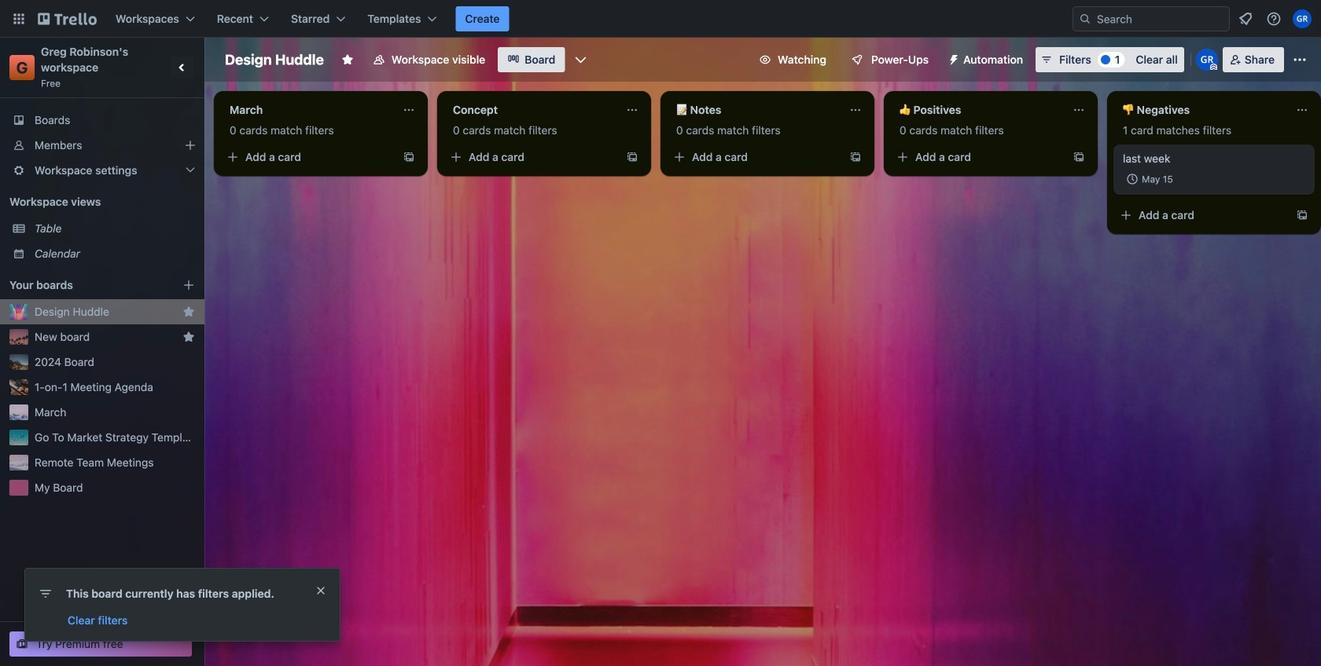 Task type: describe. For each thing, give the bounding box(es) containing it.
Board name text field
[[217, 47, 332, 72]]

0 vertical spatial greg robinson (gregrobinson96) image
[[1293, 9, 1312, 28]]

star or unstar board image
[[341, 53, 354, 66]]

0 notifications image
[[1236, 9, 1255, 28]]

0 horizontal spatial greg robinson (gregrobinson96) image
[[1196, 49, 1218, 71]]

1 starred icon image from the top
[[182, 306, 195, 319]]

back to home image
[[38, 6, 97, 31]]

2 starred icon image from the top
[[182, 331, 195, 344]]

workspace navigation collapse icon image
[[171, 57, 193, 79]]

create from template… image
[[626, 151, 639, 164]]

search image
[[1079, 13, 1092, 25]]

this member is an admin of this board. image
[[1210, 64, 1217, 71]]



Task type: vqa. For each thing, say whether or not it's contained in the screenshot.
chestercheeetah (chestercheeetah) icon
no



Task type: locate. For each thing, give the bounding box(es) containing it.
create from template… image
[[403, 151, 415, 164], [849, 151, 862, 164], [1073, 151, 1085, 164], [1296, 209, 1309, 222]]

Search field
[[1092, 8, 1229, 30]]

sm image
[[942, 47, 964, 69]]

None text field
[[220, 98, 396, 123], [444, 98, 620, 123], [220, 98, 396, 123], [444, 98, 620, 123]]

greg robinson (gregrobinson96) image
[[1293, 9, 1312, 28], [1196, 49, 1218, 71]]

None text field
[[667, 98, 843, 123], [890, 98, 1067, 123], [1114, 98, 1290, 123], [667, 98, 843, 123], [890, 98, 1067, 123], [1114, 98, 1290, 123]]

0 vertical spatial starred icon image
[[182, 306, 195, 319]]

1 vertical spatial greg robinson (gregrobinson96) image
[[1196, 49, 1218, 71]]

open information menu image
[[1266, 11, 1282, 27]]

primary element
[[0, 0, 1321, 38]]

1 vertical spatial starred icon image
[[182, 331, 195, 344]]

customize views image
[[573, 52, 589, 68]]

None checkbox
[[1123, 170, 1178, 189]]

add board image
[[182, 279, 195, 292]]

greg robinson (gregrobinson96) image down search field
[[1196, 49, 1218, 71]]

dismiss flag image
[[315, 585, 327, 598]]

starred icon image
[[182, 306, 195, 319], [182, 331, 195, 344]]

show menu image
[[1292, 52, 1308, 68]]

1 horizontal spatial greg robinson (gregrobinson96) image
[[1293, 9, 1312, 28]]

greg robinson (gregrobinson96) image right 'open information menu' icon
[[1293, 9, 1312, 28]]

alert
[[25, 569, 340, 642]]

your boards with 8 items element
[[9, 276, 159, 295]]



